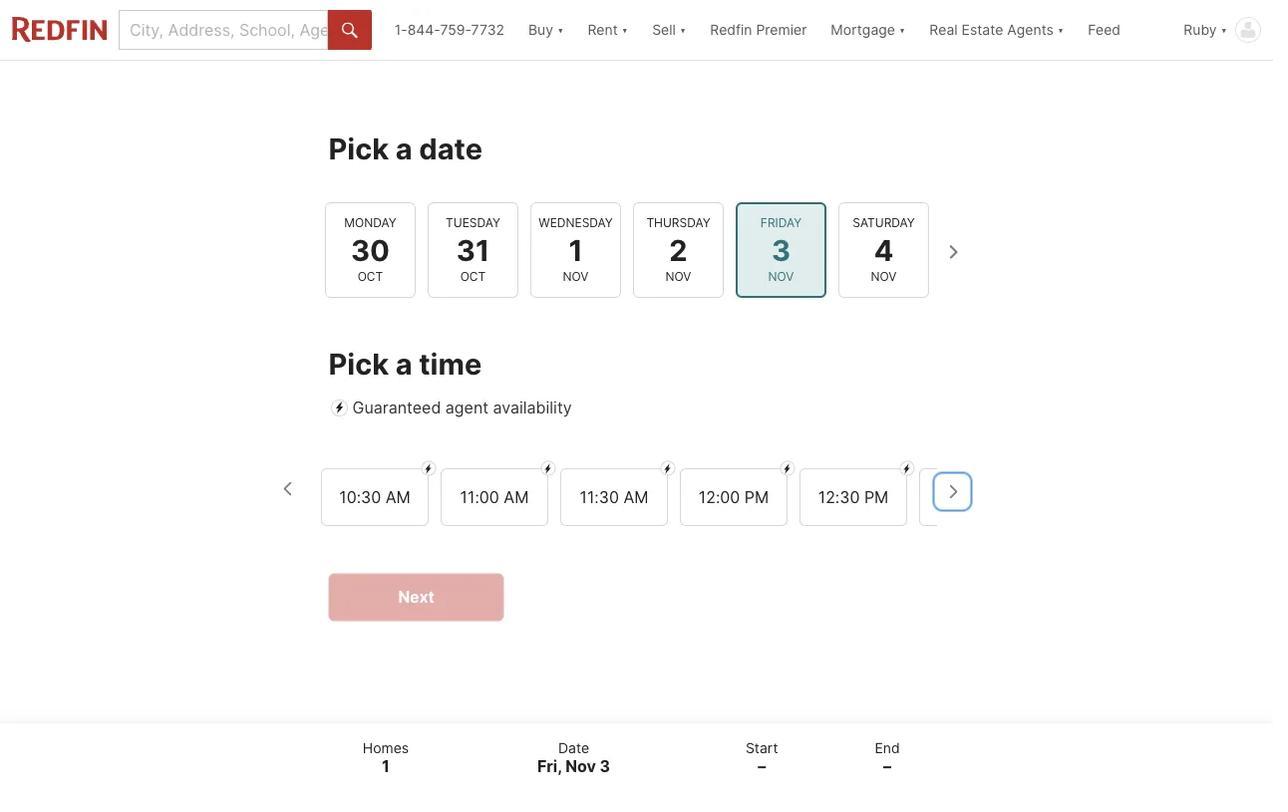 Task type: describe. For each thing, give the bounding box(es) containing it.
nov for 1
[[563, 270, 588, 284]]

City, Address, School, Agent, ZIP search field
[[119, 10, 328, 50]]

thursday 2 nov
[[646, 216, 710, 284]]

am for 11:00 am
[[504, 487, 529, 506]]

2 next image from the top
[[937, 476, 969, 508]]

submit search image
[[342, 23, 358, 39]]

previous image
[[273, 473, 305, 505]]

feed button
[[1076, 0, 1172, 60]]

10:30 am
[[339, 487, 410, 506]]

buy ▾ button
[[529, 0, 564, 60]]

11:30
[[579, 487, 619, 506]]

▾ for buy ▾
[[558, 21, 564, 38]]

date fri, nov  3
[[538, 740, 611, 777]]

mortgage ▾ button
[[819, 0, 918, 60]]

redfin premier
[[710, 21, 807, 38]]

ruby ▾
[[1184, 21, 1228, 38]]

date
[[419, 131, 483, 166]]

estate
[[962, 21, 1004, 38]]

saturday
[[853, 216, 915, 230]]

oct for 30
[[357, 270, 383, 284]]

11:00
[[460, 487, 499, 506]]

759-
[[440, 21, 471, 38]]

12:30
[[818, 487, 860, 506]]

homes
[[363, 740, 409, 757]]

real estate agents ▾ link
[[930, 0, 1065, 60]]

ruby
[[1184, 21, 1217, 38]]

thursday
[[646, 216, 710, 230]]

redfin premier button
[[698, 0, 819, 60]]

pick a time
[[329, 347, 482, 381]]

buy ▾
[[529, 21, 564, 38]]

guaranteed
[[353, 398, 441, 418]]

▾ for rent ▾
[[622, 21, 628, 38]]

rent ▾ button
[[588, 0, 628, 60]]

rent ▾ button
[[576, 0, 640, 60]]

feed
[[1088, 21, 1121, 38]]

availability
[[493, 398, 572, 418]]

real
[[930, 21, 958, 38]]

rent ▾
[[588, 21, 628, 38]]

12:00
[[698, 487, 740, 506]]

1-844-759-7732 link
[[395, 21, 505, 38]]

1 next image from the top
[[937, 236, 969, 268]]

12:00 pm
[[698, 487, 769, 506]]

11:00 am
[[460, 487, 529, 506]]

nov for 3
[[768, 270, 794, 284]]

friday 3 nov
[[760, 216, 802, 284]]

fri,
[[538, 757, 562, 777]]

nov for 4
[[871, 270, 897, 284]]

monday
[[344, 216, 396, 230]]

start
[[746, 740, 779, 757]]

mortgage ▾ button
[[831, 0, 906, 60]]

1 for homes 1
[[382, 757, 390, 777]]

3 inside date fri, nov  3
[[600, 757, 611, 777]]

am for 11:30 am
[[623, 487, 648, 506]]

▾ for ruby ▾
[[1221, 21, 1228, 38]]

– for end –
[[884, 757, 892, 777]]

monday 30 oct
[[344, 216, 396, 284]]

wednesday
[[538, 216, 613, 230]]

11:30 am
[[579, 487, 648, 506]]

pick a date
[[329, 131, 483, 166]]

guaranteed agent availability
[[353, 398, 572, 418]]

7732
[[471, 21, 505, 38]]

sell ▾ button
[[640, 0, 698, 60]]

end –
[[875, 740, 900, 777]]

12:30 pm button
[[799, 468, 907, 526]]

rent
[[588, 21, 618, 38]]

pick for pick a date
[[329, 131, 389, 166]]

buy ▾ button
[[517, 0, 576, 60]]

▾ for sell ▾
[[680, 21, 686, 38]]

next
[[398, 588, 434, 607]]



Task type: vqa. For each thing, say whether or not it's contained in the screenshot.
rightmost home
no



Task type: locate. For each thing, give the bounding box(es) containing it.
1 vertical spatial 1
[[382, 757, 390, 777]]

1 – from the left
[[758, 757, 766, 777]]

end
[[875, 740, 900, 757]]

1 horizontal spatial pm
[[864, 487, 888, 506]]

2 horizontal spatial am
[[623, 487, 648, 506]]

tuesday
[[445, 216, 500, 230]]

1 for wednesday 1 nov
[[568, 233, 583, 268]]

1 horizontal spatial –
[[884, 757, 892, 777]]

2 pick from the top
[[329, 347, 389, 381]]

0 vertical spatial a
[[396, 131, 413, 166]]

31
[[456, 233, 489, 268]]

1 am from the left
[[385, 487, 410, 506]]

date
[[559, 740, 590, 757]]

nov
[[563, 270, 588, 284], [665, 270, 691, 284], [768, 270, 794, 284], [871, 270, 897, 284], [566, 757, 596, 777]]

– for start –
[[758, 757, 766, 777]]

nov down friday
[[768, 270, 794, 284]]

next image
[[937, 236, 969, 268], [937, 476, 969, 508]]

2 a from the top
[[396, 347, 413, 381]]

pick up guaranteed
[[329, 347, 389, 381]]

a for date
[[396, 131, 413, 166]]

1-
[[395, 21, 408, 38]]

saturday 4 nov
[[853, 216, 915, 284]]

am
[[385, 487, 410, 506], [504, 487, 529, 506], [623, 487, 648, 506]]

▾ for mortgage ▾
[[900, 21, 906, 38]]

5 ▾ from the left
[[1058, 21, 1065, 38]]

am right '11:00'
[[504, 487, 529, 506]]

1 down the homes at the left bottom of page
[[382, 757, 390, 777]]

sell ▾
[[652, 21, 686, 38]]

am right 11:30
[[623, 487, 648, 506]]

0 horizontal spatial am
[[385, 487, 410, 506]]

pm right 12:00
[[744, 487, 769, 506]]

a for time
[[396, 347, 413, 381]]

agent
[[446, 398, 489, 418]]

▾ right sell
[[680, 21, 686, 38]]

0 vertical spatial next image
[[937, 236, 969, 268]]

oct for 31
[[460, 270, 485, 284]]

nov down the wednesday
[[563, 270, 588, 284]]

▾ right ruby
[[1221, 21, 1228, 38]]

oct inside tuesday 31 oct
[[460, 270, 485, 284]]

1 horizontal spatial 3
[[771, 233, 790, 268]]

oct
[[357, 270, 383, 284], [460, 270, 485, 284]]

oct inside monday 30 oct
[[357, 270, 383, 284]]

1 a from the top
[[396, 131, 413, 166]]

agents
[[1008, 21, 1054, 38]]

– down end
[[884, 757, 892, 777]]

premier
[[756, 21, 807, 38]]

nov down 4 in the right of the page
[[871, 270, 897, 284]]

0 vertical spatial 1
[[568, 233, 583, 268]]

friday
[[760, 216, 802, 230]]

nov inside saturday 4 nov
[[871, 270, 897, 284]]

pm inside button
[[864, 487, 888, 506]]

2 pm from the left
[[864, 487, 888, 506]]

1
[[568, 233, 583, 268], [382, 757, 390, 777]]

a
[[396, 131, 413, 166], [396, 347, 413, 381]]

nov down date
[[566, 757, 596, 777]]

nov inside date fri, nov  3
[[566, 757, 596, 777]]

– inside end –
[[884, 757, 892, 777]]

nov inside friday 3 nov
[[768, 270, 794, 284]]

nov down 2
[[665, 270, 691, 284]]

11:30 am button
[[560, 468, 668, 526]]

– down start
[[758, 757, 766, 777]]

mortgage
[[831, 21, 896, 38]]

pm right 12:30
[[864, 487, 888, 506]]

pm
[[744, 487, 769, 506], [864, 487, 888, 506]]

1 horizontal spatial 1
[[568, 233, 583, 268]]

homes 1
[[363, 740, 409, 777]]

am inside "button"
[[504, 487, 529, 506]]

time
[[419, 347, 482, 381]]

3 right fri,
[[600, 757, 611, 777]]

0 horizontal spatial pm
[[744, 487, 769, 506]]

▾ right mortgage
[[900, 21, 906, 38]]

next button
[[329, 574, 504, 622]]

tuesday 31 oct
[[445, 216, 500, 284]]

10:30
[[339, 487, 381, 506]]

1-844-759-7732
[[395, 21, 505, 38]]

6 ▾ from the left
[[1221, 21, 1228, 38]]

– inside start –
[[758, 757, 766, 777]]

1 vertical spatial 3
[[600, 757, 611, 777]]

3 down friday
[[771, 233, 790, 268]]

▾
[[558, 21, 564, 38], [622, 21, 628, 38], [680, 21, 686, 38], [900, 21, 906, 38], [1058, 21, 1065, 38], [1221, 21, 1228, 38]]

3 am from the left
[[623, 487, 648, 506]]

nov inside thursday 2 nov
[[665, 270, 691, 284]]

0 vertical spatial pick
[[329, 131, 389, 166]]

30
[[351, 233, 390, 268]]

1 horizontal spatial am
[[504, 487, 529, 506]]

1 oct from the left
[[357, 270, 383, 284]]

mortgage ▾
[[831, 21, 906, 38]]

▾ right buy
[[558, 21, 564, 38]]

am right "10:30"
[[385, 487, 410, 506]]

nov for 2
[[665, 270, 691, 284]]

11:00 am button
[[440, 468, 548, 526]]

oct down 31
[[460, 270, 485, 284]]

3 ▾ from the left
[[680, 21, 686, 38]]

3 inside friday 3 nov
[[771, 233, 790, 268]]

am for 10:30 am
[[385, 487, 410, 506]]

0 vertical spatial 3
[[771, 233, 790, 268]]

3
[[771, 233, 790, 268], [600, 757, 611, 777]]

1 inside wednesday 1 nov
[[568, 233, 583, 268]]

1 vertical spatial pick
[[329, 347, 389, 381]]

0 horizontal spatial oct
[[357, 270, 383, 284]]

2 am from the left
[[504, 487, 529, 506]]

real estate agents ▾ button
[[918, 0, 1076, 60]]

10:30 am button
[[321, 468, 428, 526]]

1 pick from the top
[[329, 131, 389, 166]]

2 – from the left
[[884, 757, 892, 777]]

844-
[[408, 21, 440, 38]]

1 vertical spatial a
[[396, 347, 413, 381]]

1 pm from the left
[[744, 487, 769, 506]]

0 horizontal spatial 1
[[382, 757, 390, 777]]

nov inside wednesday 1 nov
[[563, 270, 588, 284]]

pick for pick a time
[[329, 347, 389, 381]]

12:00 pm button
[[680, 468, 787, 526]]

sell
[[652, 21, 676, 38]]

▾ right rent
[[622, 21, 628, 38]]

1 vertical spatial next image
[[937, 476, 969, 508]]

4
[[874, 233, 893, 268]]

pick up "monday"
[[329, 131, 389, 166]]

2
[[669, 233, 687, 268]]

1 inside homes 1
[[382, 757, 390, 777]]

▾ right the 'agents'
[[1058, 21, 1065, 38]]

4 ▾ from the left
[[900, 21, 906, 38]]

pick
[[329, 131, 389, 166], [329, 347, 389, 381]]

start –
[[746, 740, 779, 777]]

2 ▾ from the left
[[622, 21, 628, 38]]

0 horizontal spatial 3
[[600, 757, 611, 777]]

2 oct from the left
[[460, 270, 485, 284]]

1 down the wednesday
[[568, 233, 583, 268]]

–
[[758, 757, 766, 777], [884, 757, 892, 777]]

1 horizontal spatial oct
[[460, 270, 485, 284]]

buy
[[529, 21, 554, 38]]

oct down 30
[[357, 270, 383, 284]]

pm for 12:30 pm
[[864, 487, 888, 506]]

0 horizontal spatial –
[[758, 757, 766, 777]]

1 ▾ from the left
[[558, 21, 564, 38]]

pm for 12:00 pm
[[744, 487, 769, 506]]

wednesday 1 nov
[[538, 216, 613, 284]]

pm inside "button"
[[744, 487, 769, 506]]

12:30 pm
[[818, 487, 888, 506]]

real estate agents ▾
[[930, 21, 1065, 38]]

redfin
[[710, 21, 753, 38]]

a left date
[[396, 131, 413, 166]]

sell ▾ button
[[652, 0, 686, 60]]

a up guaranteed
[[396, 347, 413, 381]]



